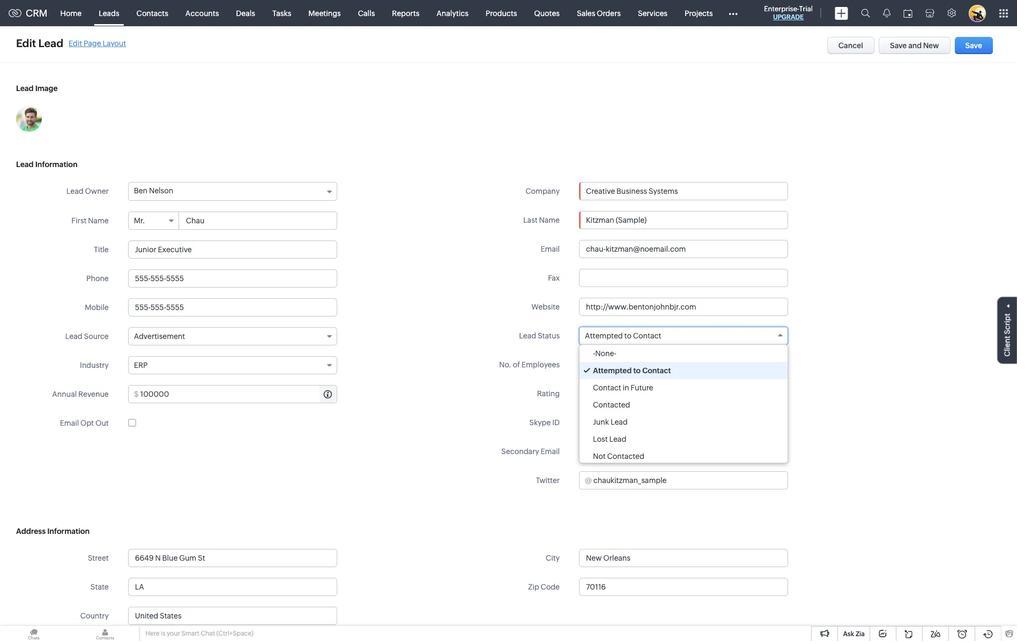 Task type: vqa. For each thing, say whether or not it's contained in the screenshot.
the bottommost Register for upcoming CRM Webinars
no



Task type: describe. For each thing, give the bounding box(es) containing it.
save and new
[[890, 41, 939, 50]]

Advertisement field
[[128, 328, 337, 346]]

owner
[[85, 187, 109, 196]]

calls
[[358, 9, 375, 17]]

layout
[[103, 39, 126, 47]]

tasks link
[[264, 0, 300, 26]]

meetings link
[[300, 0, 349, 26]]

accounts link
[[177, 0, 228, 26]]

crm link
[[9, 8, 47, 19]]

Attempted to Contact field
[[579, 327, 788, 345]]

chats image
[[0, 627, 68, 642]]

edit page layout link
[[69, 39, 126, 47]]

secondary email
[[501, 448, 560, 456]]

quotes link
[[526, 0, 568, 26]]

state
[[90, 583, 109, 592]]

company
[[526, 187, 560, 196]]

list box containing -none-
[[580, 345, 788, 465]]

contacted inside not contacted option
[[607, 453, 644, 461]]

none-
[[595, 350, 616, 358]]

services link
[[629, 0, 676, 26]]

attempted to contact inside 'field'
[[585, 332, 661, 340]]

email for email opt out
[[60, 419, 79, 428]]

analytics
[[437, 9, 469, 17]]

id
[[552, 419, 560, 427]]

cancel button
[[827, 37, 874, 54]]

zia
[[856, 631, 865, 639]]

contact in future
[[593, 384, 653, 392]]

search image
[[861, 9, 870, 18]]

lead status
[[519, 332, 560, 340]]

lead left the owner
[[66, 187, 83, 196]]

sales orders
[[577, 9, 621, 17]]

sales
[[577, 9, 595, 17]]

is
[[161, 631, 165, 638]]

contacts image
[[71, 627, 139, 642]]

industry
[[80, 361, 109, 370]]

status
[[538, 332, 560, 340]]

$
[[134, 390, 139, 399]]

lead source
[[65, 332, 109, 341]]

title
[[94, 246, 109, 254]]

skype
[[529, 419, 551, 427]]

lead inside lost lead option
[[609, 435, 626, 444]]

orders
[[597, 9, 621, 17]]

first
[[71, 217, 87, 225]]

of
[[513, 361, 520, 369]]

not contacted option
[[580, 448, 788, 465]]

save for save
[[965, 41, 982, 50]]

reports link
[[384, 0, 428, 26]]

email opt out
[[60, 419, 109, 428]]

source
[[84, 332, 109, 341]]

ben
[[134, 187, 147, 195]]

annual
[[52, 390, 77, 399]]

0 horizontal spatial edit
[[16, 37, 36, 49]]

products link
[[477, 0, 526, 26]]

enterprise-
[[764, 5, 799, 13]]

profile image
[[969, 5, 986, 22]]

1 vertical spatial contact
[[642, 367, 671, 375]]

lead down image
[[16, 160, 34, 169]]

first name
[[71, 217, 109, 225]]

client
[[1003, 336, 1012, 357]]

no.
[[499, 361, 511, 369]]

not contacted
[[593, 453, 644, 461]]

ask
[[843, 631, 854, 639]]

deals
[[236, 9, 255, 17]]

projects
[[685, 9, 713, 17]]

edit lead edit page layout
[[16, 37, 126, 49]]

in
[[623, 384, 629, 392]]

quotes
[[534, 9, 560, 17]]

lead information
[[16, 160, 77, 169]]

lost lead option
[[580, 431, 788, 448]]

-none- option
[[580, 345, 788, 362]]

home link
[[52, 0, 90, 26]]

contacted inside the contacted option
[[593, 401, 630, 410]]

home
[[60, 9, 82, 17]]

reports
[[392, 9, 419, 17]]

enterprise-trial upgrade
[[764, 5, 813, 21]]

sales orders link
[[568, 0, 629, 26]]

trial
[[799, 5, 813, 13]]

meetings
[[308, 9, 341, 17]]

fax
[[548, 274, 560, 283]]

revenue
[[78, 390, 109, 399]]

last
[[523, 216, 538, 225]]

save button
[[955, 37, 993, 54]]



Task type: locate. For each thing, give the bounding box(es) containing it.
1 vertical spatial email
[[60, 419, 79, 428]]

calendar image
[[903, 9, 913, 17]]

address
[[16, 528, 46, 536]]

1 vertical spatial attempted
[[593, 367, 632, 375]]

Other Modules field
[[721, 5, 744, 22]]

to inside option
[[633, 367, 641, 375]]

services
[[638, 9, 668, 17]]

attempted up -none-
[[585, 332, 623, 340]]

0 vertical spatial email
[[541, 245, 560, 254]]

lost lead
[[593, 435, 626, 444]]

search element
[[855, 0, 877, 26]]

page
[[84, 39, 101, 47]]

zip code
[[528, 583, 560, 592]]

client script
[[1003, 313, 1012, 357]]

tasks
[[272, 9, 291, 17]]

junk
[[593, 418, 609, 427]]

analytics link
[[428, 0, 477, 26]]

1 save from the left
[[890, 41, 907, 50]]

0 vertical spatial contacted
[[593, 401, 630, 410]]

no. of employees
[[499, 361, 560, 369]]

save
[[890, 41, 907, 50], [965, 41, 982, 50]]

attempted to contact inside option
[[593, 367, 671, 375]]

script
[[1003, 313, 1012, 335]]

zip
[[528, 583, 539, 592]]

2 vertical spatial contact
[[593, 384, 621, 392]]

contacts
[[137, 9, 168, 17]]

attempted inside option
[[593, 367, 632, 375]]

contact left in
[[593, 384, 621, 392]]

mr.
[[134, 217, 145, 225]]

edit down crm link in the top of the page
[[16, 37, 36, 49]]

signals element
[[877, 0, 897, 26]]

name right first
[[88, 217, 109, 225]]

ERP field
[[128, 357, 337, 375]]

2 save from the left
[[965, 41, 982, 50]]

save down "profile" element
[[965, 41, 982, 50]]

email up twitter
[[541, 448, 560, 456]]

lead image
[[16, 84, 58, 93]]

code
[[541, 583, 560, 592]]

street
[[88, 554, 109, 563]]

name
[[539, 216, 560, 225], [88, 217, 109, 225]]

to
[[624, 332, 632, 340], [633, 367, 641, 375]]

last name
[[523, 216, 560, 225]]

0 horizontal spatial save
[[890, 41, 907, 50]]

secondary
[[501, 448, 539, 456]]

erp
[[134, 361, 148, 370]]

leads
[[99, 9, 119, 17]]

0 vertical spatial to
[[624, 332, 632, 340]]

attempted
[[585, 332, 623, 340], [593, 367, 632, 375]]

lead left image at left top
[[16, 84, 34, 93]]

edit inside edit lead edit page layout
[[69, 39, 82, 47]]

None text field
[[580, 183, 788, 200], [579, 269, 788, 287], [128, 270, 337, 288], [579, 298, 788, 316], [128, 299, 337, 317], [579, 414, 788, 432], [579, 443, 788, 461], [128, 579, 337, 597], [579, 579, 788, 597], [580, 183, 788, 200], [579, 269, 788, 287], [128, 270, 337, 288], [579, 298, 788, 316], [128, 299, 337, 317], [579, 414, 788, 432], [579, 443, 788, 461], [128, 579, 337, 597], [579, 579, 788, 597]]

image image
[[16, 106, 42, 132]]

contact inside 'field'
[[633, 332, 661, 340]]

projects link
[[676, 0, 721, 26]]

contacted down lost lead
[[607, 453, 644, 461]]

email left opt
[[60, 419, 79, 428]]

email for email
[[541, 245, 560, 254]]

leads link
[[90, 0, 128, 26]]

cancel
[[838, 41, 863, 50]]

None field
[[580, 183, 788, 200], [129, 608, 337, 625], [580, 183, 788, 200], [129, 608, 337, 625]]

address information
[[16, 528, 90, 536]]

attempted to contact option
[[580, 362, 788, 380]]

contacts link
[[128, 0, 177, 26]]

contact in future option
[[580, 380, 788, 397]]

here
[[145, 631, 159, 638]]

0 horizontal spatial to
[[624, 332, 632, 340]]

lost
[[593, 435, 608, 444]]

opt
[[80, 419, 94, 428]]

save for save and new
[[890, 41, 907, 50]]

0 vertical spatial attempted
[[585, 332, 623, 340]]

1 vertical spatial to
[[633, 367, 641, 375]]

1 horizontal spatial to
[[633, 367, 641, 375]]

1 horizontal spatial edit
[[69, 39, 82, 47]]

contacted
[[593, 401, 630, 410], [607, 453, 644, 461]]

lead left status
[[519, 332, 536, 340]]

to up future
[[633, 367, 641, 375]]

future
[[631, 384, 653, 392]]

lead
[[38, 37, 63, 49], [16, 84, 34, 93], [16, 160, 34, 169], [66, 187, 83, 196], [519, 332, 536, 340], [65, 332, 82, 341], [611, 418, 628, 427], [609, 435, 626, 444]]

phone
[[86, 275, 109, 283]]

0 vertical spatial attempted to contact
[[585, 332, 661, 340]]

attempted to contact up none-
[[585, 332, 661, 340]]

calls link
[[349, 0, 384, 26]]

create menu element
[[828, 0, 855, 26]]

attempted down none-
[[593, 367, 632, 375]]

2 vertical spatial email
[[541, 448, 560, 456]]

smart
[[181, 631, 199, 638]]

website
[[531, 303, 560, 312]]

lead down crm
[[38, 37, 63, 49]]

information for lead information
[[35, 160, 77, 169]]

chat
[[201, 631, 215, 638]]

lead inside junk lead option
[[611, 418, 628, 427]]

advertisement
[[134, 332, 185, 341]]

profile element
[[962, 0, 992, 26]]

nelson
[[149, 187, 173, 195]]

ask zia
[[843, 631, 865, 639]]

here is your smart chat (ctrl+space)
[[145, 631, 253, 638]]

lead owner
[[66, 187, 109, 196]]

list box
[[580, 345, 788, 465]]

contact up -none- option
[[633, 332, 661, 340]]

products
[[486, 9, 517, 17]]

information right address
[[47, 528, 90, 536]]

junk lead option
[[580, 414, 788, 431]]

Mr. field
[[129, 212, 179, 229]]

contact up future
[[642, 367, 671, 375]]

information for address information
[[47, 528, 90, 536]]

1 horizontal spatial name
[[539, 216, 560, 225]]

@
[[585, 477, 592, 485]]

to inside 'field'
[[624, 332, 632, 340]]

0 vertical spatial information
[[35, 160, 77, 169]]

name right last
[[539, 216, 560, 225]]

attempted inside 'field'
[[585, 332, 623, 340]]

and
[[908, 41, 922, 50]]

to up in
[[624, 332, 632, 340]]

0 vertical spatial contact
[[633, 332, 661, 340]]

email up fax
[[541, 245, 560, 254]]

your
[[167, 631, 180, 638]]

information up lead owner
[[35, 160, 77, 169]]

not
[[593, 453, 606, 461]]

save left and
[[890, 41, 907, 50]]

lead right junk
[[611, 418, 628, 427]]

skype id
[[529, 419, 560, 427]]

out
[[95, 419, 109, 428]]

name for first name
[[88, 217, 109, 225]]

junk lead
[[593, 418, 628, 427]]

lead up not contacted
[[609, 435, 626, 444]]

save and new button
[[879, 37, 950, 54]]

accounts
[[185, 9, 219, 17]]

ben nelson
[[134, 187, 173, 195]]

contacted up junk lead
[[593, 401, 630, 410]]

-
[[593, 350, 595, 358]]

attempted to contact up in
[[593, 367, 671, 375]]

create menu image
[[835, 7, 848, 20]]

employees
[[522, 361, 560, 369]]

contacted option
[[580, 397, 788, 414]]

1 horizontal spatial save
[[965, 41, 982, 50]]

None text field
[[579, 211, 788, 229], [179, 212, 337, 229], [579, 240, 788, 258], [128, 241, 337, 259], [579, 356, 788, 374], [140, 386, 337, 403], [593, 472, 788, 490], [128, 550, 337, 568], [579, 550, 788, 568], [129, 608, 337, 625], [579, 211, 788, 229], [179, 212, 337, 229], [579, 240, 788, 258], [128, 241, 337, 259], [579, 356, 788, 374], [140, 386, 337, 403], [593, 472, 788, 490], [128, 550, 337, 568], [579, 550, 788, 568], [129, 608, 337, 625]]

signals image
[[883, 9, 891, 18]]

twitter
[[536, 477, 560, 485]]

1 vertical spatial information
[[47, 528, 90, 536]]

name for last name
[[539, 216, 560, 225]]

-none-
[[593, 350, 616, 358]]

deals link
[[228, 0, 264, 26]]

new
[[923, 41, 939, 50]]

contact
[[633, 332, 661, 340], [642, 367, 671, 375], [593, 384, 621, 392]]

crm
[[26, 8, 47, 19]]

annual revenue
[[52, 390, 109, 399]]

edit left 'page'
[[69, 39, 82, 47]]

1 vertical spatial contacted
[[607, 453, 644, 461]]

1 vertical spatial attempted to contact
[[593, 367, 671, 375]]

lead left source
[[65, 332, 82, 341]]

0 horizontal spatial name
[[88, 217, 109, 225]]

image
[[35, 84, 58, 93]]



